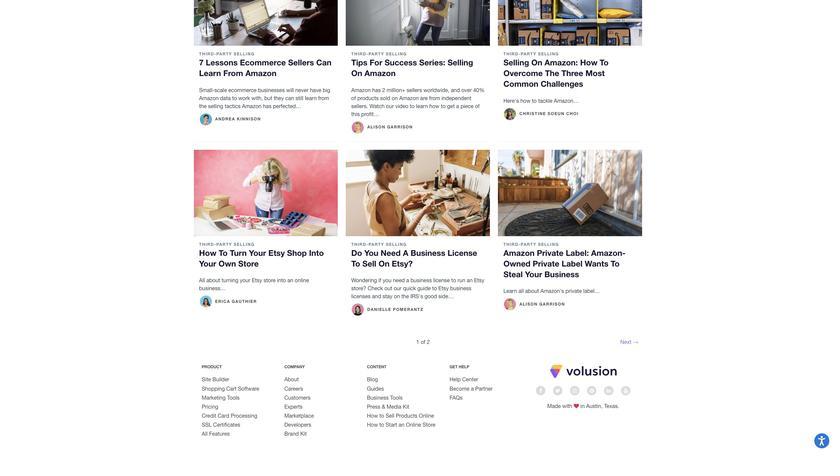 Task type: locate. For each thing, give the bounding box(es) containing it.
an down how to sell products online link
[[399, 422, 405, 428]]

third-
[[199, 52, 217, 57], [351, 52, 369, 57], [504, 52, 521, 57], [199, 242, 217, 247], [351, 242, 369, 247], [504, 242, 521, 247]]

third- for tips
[[351, 52, 369, 57]]

private
[[537, 248, 564, 258], [533, 259, 560, 268]]

of right 1
[[421, 339, 426, 345]]

business up guide
[[411, 278, 432, 284]]

learn down the 7
[[199, 69, 221, 78]]

third- inside third-party selling selling on amazon: how to overcome the three most common challenges
[[504, 52, 521, 57]]

on down tips
[[351, 69, 362, 78]]

learn inside small-scale ecommerce businesses will never have big amazon data to work with, but they can still learn from the selling tactics amazon has perfected…
[[305, 95, 317, 101]]

help right get
[[459, 365, 470, 370]]

party for you
[[369, 242, 385, 247]]

1 horizontal spatial into
[[309, 248, 324, 258]]

alison garrison down learn all about amazon's private label…
[[520, 302, 565, 307]]

0 vertical spatial of
[[351, 95, 356, 101]]

how down worldwide,
[[430, 103, 440, 109]]

etsy left shop
[[269, 248, 285, 258]]

selling inside third-party selling amazon private label: amazon- owned private label wants to steal your business
[[538, 242, 559, 247]]

selling for how to turn your etsy shop into your own store
[[234, 242, 255, 247]]

selling for selling on amazon: how to overcome the three most common challenges
[[538, 52, 559, 57]]

1 horizontal spatial and
[[451, 87, 460, 93]]

party inside third-party selling selling on amazon: how to overcome the three most common challenges
[[521, 52, 537, 57]]

online right the products
[[419, 413, 434, 419]]

erica gauthier link
[[199, 295, 257, 309]]

label
[[562, 259, 583, 268]]

2 tools from the left
[[390, 395, 403, 401]]

garrison down video
[[387, 125, 413, 130]]

selling on amazon: how to overcome the three most common challenges image
[[498, 0, 643, 46]]

2 for of
[[427, 339, 430, 345]]

0 horizontal spatial business
[[411, 278, 432, 284]]

0 vertical spatial our
[[386, 103, 394, 109]]

an left online
[[288, 278, 293, 284]]

christine soeun choi link
[[504, 107, 579, 121]]

series:
[[419, 58, 446, 67]]

1 horizontal spatial an
[[399, 422, 405, 428]]

amazon down "for"
[[365, 69, 396, 78]]

andrea kinnison
[[215, 117, 261, 122]]

0 horizontal spatial the
[[199, 103, 207, 109]]

0 vertical spatial alison garrison link
[[351, 121, 413, 134]]

to up the most
[[600, 58, 609, 67]]

become a partner link
[[450, 386, 493, 392]]

alison garrison link down all
[[504, 298, 565, 311]]

third- inside third-party selling tips for success series: selling on amazon
[[351, 52, 369, 57]]

1 horizontal spatial sell
[[386, 413, 395, 419]]

your left own
[[199, 259, 216, 268]]

danielle pomerantz link
[[351, 303, 424, 317]]

business
[[411, 278, 432, 284], [450, 286, 472, 292]]

party up owned
[[521, 242, 537, 247]]

to left run on the bottom
[[452, 278, 456, 284]]

0 horizontal spatial alison garrison
[[368, 125, 413, 130]]

1 vertical spatial and
[[372, 294, 381, 300]]

sell for products
[[386, 413, 395, 419]]

processing
[[231, 413, 257, 419]]

0 horizontal spatial learn
[[199, 69, 221, 78]]

of right the piece
[[475, 103, 480, 109]]

party up overcome
[[521, 52, 537, 57]]

a
[[456, 103, 459, 109], [403, 248, 409, 258], [407, 278, 409, 284], [471, 386, 474, 392]]

selling inside third-party selling how to turn your etsy shop into your own store
[[234, 242, 255, 247]]

1 tools from the left
[[227, 395, 240, 401]]

0 horizontal spatial into
[[277, 278, 286, 284]]

2 horizontal spatial the
[[545, 69, 560, 78]]

0 vertical spatial and
[[451, 87, 460, 93]]

2 right 1
[[427, 339, 430, 345]]

&
[[382, 404, 385, 410]]

out
[[385, 286, 392, 292]]

an inside wondering if you need a business license to run an etsy store? check out our quick guide to etsy business licenses and stay on the irs's good side…
[[467, 278, 473, 284]]

0 horizontal spatial from
[[223, 69, 243, 78]]

side…
[[439, 294, 454, 300]]

1 horizontal spatial learn
[[504, 288, 517, 294]]

party up lessons
[[217, 52, 232, 57]]

on up overcome
[[532, 58, 543, 67]]

into right shop
[[309, 248, 324, 258]]

1 vertical spatial learn
[[416, 103, 428, 109]]

2 inside amazon has 2 million+ sellers worldwide, and over 40% of products sold on amazon are from independent sellers. watch our video to learn how to get a piece of this profit…
[[382, 87, 385, 93]]

1 horizontal spatial tools
[[390, 395, 403, 401]]

work
[[238, 95, 250, 101]]

0 vertical spatial learn
[[199, 69, 221, 78]]

2 vertical spatial the
[[402, 294, 409, 300]]

2 inside pagination navigation
[[427, 339, 430, 345]]

1 vertical spatial online
[[406, 422, 421, 428]]

private left label
[[533, 259, 560, 268]]

kit down developers
[[300, 431, 307, 437]]

about
[[207, 278, 220, 284], [526, 288, 539, 294]]

1 vertical spatial kit
[[300, 431, 307, 437]]

amazon inside third-party selling 7 lessons ecommerce sellers can learn from amazon
[[246, 69, 277, 78]]

the inside wondering if you need a business license to run an etsy store? check out our quick guide to etsy business licenses and stay on the irs's good side…
[[402, 294, 409, 300]]

learn inside third-party selling 7 lessons ecommerce sellers can learn from amazon
[[199, 69, 221, 78]]

kit inside blog guides business tools press & media kit how to sell products online how to start an online store
[[403, 404, 410, 410]]

will
[[286, 87, 294, 93]]

learn
[[305, 95, 317, 101], [416, 103, 428, 109]]

to down do
[[351, 259, 360, 268]]

alison garrison
[[368, 125, 413, 130], [520, 302, 565, 307]]

of up "sellers."
[[351, 95, 356, 101]]

2 horizontal spatial business
[[545, 270, 579, 279]]

1 vertical spatial business
[[450, 286, 472, 292]]

1 horizontal spatial of
[[421, 339, 426, 345]]

has inside amazon has 2 million+ sellers worldwide, and over 40% of products sold on amazon are from independent sellers. watch our video to learn how to get a piece of this profit…
[[372, 87, 381, 93]]

a up etsy?
[[403, 248, 409, 258]]

1 horizontal spatial learn
[[416, 103, 428, 109]]

license
[[434, 278, 450, 284]]

brand
[[285, 431, 299, 437]]

0 vertical spatial online
[[419, 413, 434, 419]]

tools up media
[[390, 395, 403, 401]]

0 vertical spatial kit
[[403, 404, 410, 410]]

sell up 'start'
[[386, 413, 395, 419]]

1 horizontal spatial store
[[423, 422, 436, 428]]

2 vertical spatial your
[[525, 270, 543, 279]]

party up turn
[[217, 242, 232, 247]]

our down sold
[[386, 103, 394, 109]]

from down lessons
[[223, 69, 243, 78]]

alison garrison link for private
[[504, 298, 565, 311]]

business…
[[199, 286, 226, 292]]

1 horizontal spatial 2
[[427, 339, 430, 345]]

selling for amazon private label: amazon- owned private label wants to steal your business
[[538, 242, 559, 247]]

profit…
[[361, 111, 379, 117]]

alison down profit…
[[368, 125, 386, 130]]

2
[[382, 87, 385, 93], [427, 339, 430, 345]]

to left get in the top right of the page
[[441, 103, 446, 109]]

party inside third-party selling amazon private label: amazon- owned private label wants to steal your business
[[521, 242, 537, 247]]

1 vertical spatial learn
[[504, 288, 517, 294]]

business up etsy?
[[411, 248, 446, 258]]

follow volusion on instagram image
[[573, 388, 577, 394]]

all down ssl
[[202, 431, 208, 437]]

all
[[519, 288, 524, 294]]

the down quick
[[402, 294, 409, 300]]

online down the products
[[406, 422, 421, 428]]

quick
[[403, 286, 416, 292]]

business inside third-party selling do you need a business license to sell on etsy?
[[411, 248, 446, 258]]

0 vertical spatial 2
[[382, 87, 385, 93]]

0 vertical spatial sell
[[363, 259, 377, 268]]

from inside amazon has 2 million+ sellers worldwide, and over 40% of products sold on amazon are from independent sellers. watch our video to learn how to get a piece of this profit…
[[429, 95, 440, 101]]

to up tactics
[[232, 95, 237, 101]]

business inside blog guides business tools press & media kit how to sell products online how to start an online store
[[367, 395, 389, 401]]

alison garrison link down profit…
[[351, 121, 413, 134]]

sell inside blog guides business tools press & media kit how to sell products online how to start an online store
[[386, 413, 395, 419]]

1 horizontal spatial alison
[[520, 302, 538, 307]]

third- inside third-party selling do you need a business license to sell on etsy?
[[351, 242, 369, 247]]

0 horizontal spatial tools
[[227, 395, 240, 401]]

0 horizontal spatial about
[[207, 278, 220, 284]]

amazon has 2 million+ sellers worldwide, and over 40% of products sold on amazon are from independent sellers. watch our video to learn how to get a piece of this profit…
[[351, 87, 485, 117]]

the inside small-scale ecommerce businesses will never have big amazon data to work with, but they can still learn from the selling tactics amazon has perfected…
[[199, 103, 207, 109]]

1 horizontal spatial business
[[411, 248, 446, 258]]

0 horizontal spatial business
[[367, 395, 389, 401]]

amazon down small-
[[199, 95, 219, 101]]

get
[[447, 103, 455, 109]]

how to start an online store link
[[367, 422, 436, 428]]

developers link
[[285, 422, 311, 428]]

irs's
[[411, 294, 423, 300]]

amazon private label: amazon-owned private label wants to steal your business image
[[498, 150, 643, 236]]

0 vertical spatial into
[[309, 248, 324, 258]]

garrison for amazon
[[387, 125, 413, 130]]

1 vertical spatial garrison
[[540, 302, 565, 307]]

alison garrison for label
[[520, 302, 565, 307]]

sell down you at left
[[363, 259, 377, 268]]

about up business…
[[207, 278, 220, 284]]

0 vertical spatial alison garrison
[[368, 125, 413, 130]]

experts link
[[285, 404, 303, 410]]

a up quick
[[407, 278, 409, 284]]

selling inside third-party selling 7 lessons ecommerce sellers can learn from amazon
[[234, 52, 255, 57]]

follow volusion on linkedin image
[[607, 388, 611, 394]]

0 vertical spatial store
[[238, 259, 259, 268]]

a down center
[[471, 386, 474, 392]]

third- inside third-party selling amazon private label: amazon- owned private label wants to steal your business
[[504, 242, 521, 247]]

on down "million+"
[[392, 95, 398, 101]]

1 vertical spatial help
[[450, 377, 461, 383]]

third-party selling how to turn your etsy shop into your own store
[[199, 242, 324, 268]]

learn down are
[[416, 103, 428, 109]]

has down but
[[263, 103, 272, 109]]

success
[[385, 58, 417, 67]]

over
[[462, 87, 472, 93]]

customers
[[285, 395, 311, 401]]

party up you at left
[[369, 242, 385, 247]]

from down big
[[318, 95, 329, 101]]

third- for how
[[199, 242, 217, 247]]

the left selling
[[199, 103, 207, 109]]

help up become
[[450, 377, 461, 383]]

shop
[[287, 248, 307, 258]]

to up the good
[[432, 286, 437, 292]]

our down need
[[394, 286, 402, 292]]

three
[[562, 69, 584, 78]]

amazon down sellers
[[399, 95, 419, 101]]

card
[[218, 413, 229, 419]]

1 vertical spatial sell
[[386, 413, 395, 419]]

2 horizontal spatial from
[[429, 95, 440, 101]]

1 vertical spatial into
[[277, 278, 286, 284]]

2 up sold
[[382, 87, 385, 93]]

1 vertical spatial alison garrison link
[[504, 298, 565, 311]]

piece
[[461, 103, 474, 109]]

business inside third-party selling amazon private label: amazon- owned private label wants to steal your business
[[545, 270, 579, 279]]

brand kit link
[[285, 431, 307, 437]]

party inside third-party selling do you need a business license to sell on etsy?
[[369, 242, 385, 247]]

party for lessons
[[217, 52, 232, 57]]

wondering if you need a business license to run an etsy store? check out our quick guide to etsy business licenses and stay on the irs's good side…
[[351, 278, 485, 300]]

0 vertical spatial business
[[411, 278, 432, 284]]

experts
[[285, 404, 303, 410]]

0 vertical spatial has
[[372, 87, 381, 93]]

1 vertical spatial has
[[263, 103, 272, 109]]

business
[[411, 248, 446, 258], [545, 270, 579, 279], [367, 395, 389, 401]]

business down guides
[[367, 395, 389, 401]]

a inside amazon has 2 million+ sellers worldwide, and over 40% of products sold on amazon are from independent sellers. watch our video to learn how to get a piece of this profit…
[[456, 103, 459, 109]]

etsy inside all about turning your etsy store into an online business…
[[252, 278, 262, 284]]

0 horizontal spatial learn
[[305, 95, 317, 101]]

builder
[[213, 377, 229, 383]]

good
[[425, 294, 437, 300]]

business down label
[[545, 270, 579, 279]]

1 horizontal spatial the
[[402, 294, 409, 300]]

0 horizontal spatial kit
[[300, 431, 307, 437]]

small-
[[199, 87, 215, 93]]

1 vertical spatial business
[[545, 270, 579, 279]]

etsy right your
[[252, 278, 262, 284]]

third- inside third-party selling how to turn your etsy shop into your own store
[[199, 242, 217, 247]]

etsy right run on the bottom
[[474, 278, 485, 284]]

the down amazon:
[[545, 69, 560, 78]]

from down worldwide,
[[429, 95, 440, 101]]

on right "stay"
[[394, 294, 400, 300]]

garrison
[[387, 125, 413, 130], [540, 302, 565, 307]]

2 horizontal spatial your
[[525, 270, 543, 279]]

party inside third-party selling how to turn your etsy shop into your own store
[[217, 242, 232, 247]]

garrison for label
[[540, 302, 565, 307]]

party inside third-party selling tips for success series: selling on amazon
[[369, 52, 385, 57]]

etsy inside third-party selling how to turn your etsy shop into your own store
[[269, 248, 285, 258]]

you
[[365, 248, 379, 258]]

2 vertical spatial of
[[421, 339, 426, 345]]

content
[[367, 365, 387, 370]]

alison garrison down profit…
[[368, 125, 413, 130]]

a inside the help center become a partner faqs
[[471, 386, 474, 392]]

1 vertical spatial alison
[[520, 302, 538, 307]]

alison garrison link for on
[[351, 121, 413, 134]]

0 vertical spatial private
[[537, 248, 564, 258]]

garrison down amazon's
[[540, 302, 565, 307]]

common
[[504, 79, 539, 89]]

danielle pomerantz
[[368, 307, 424, 312]]

business down run on the bottom
[[450, 286, 472, 292]]

to up own
[[219, 248, 228, 258]]

all inside 'site builder shopping cart software marketing tools pricing credit card processing ssl certificates all features'
[[202, 431, 208, 437]]

third- for 7
[[199, 52, 217, 57]]

1 vertical spatial our
[[394, 286, 402, 292]]

kit inside about careers customers experts marketplace developers brand kit
[[300, 431, 307, 437]]

all up business…
[[199, 278, 205, 284]]

help
[[459, 365, 470, 370], [450, 377, 461, 383]]

to right video
[[410, 103, 415, 109]]

0 horizontal spatial alison
[[368, 125, 386, 130]]

0 horizontal spatial and
[[372, 294, 381, 300]]

our inside wondering if you need a business license to run an etsy store? check out our quick guide to etsy business licenses and stay on the irs's good side…
[[394, 286, 402, 292]]

help center become a partner faqs
[[450, 377, 493, 401]]

label:
[[566, 248, 589, 258]]

guide
[[418, 286, 431, 292]]

store down how to sell products online link
[[423, 422, 436, 428]]

third- for amazon
[[504, 242, 521, 247]]

1 horizontal spatial garrison
[[540, 302, 565, 307]]

the
[[545, 69, 560, 78], [199, 103, 207, 109], [402, 294, 409, 300]]

1 horizontal spatial your
[[249, 248, 266, 258]]

about inside all about turning your etsy store into an online business…
[[207, 278, 220, 284]]

on inside third-party selling do you need a business license to sell on etsy?
[[379, 259, 390, 268]]

sell inside third-party selling do you need a business license to sell on etsy?
[[363, 259, 377, 268]]

0 horizontal spatial 2
[[382, 87, 385, 93]]

on inside third-party selling tips for success series: selling on amazon
[[351, 69, 362, 78]]

kit up the products
[[403, 404, 410, 410]]

1 vertical spatial alison garrison
[[520, 302, 565, 307]]

on
[[532, 58, 543, 67], [351, 69, 362, 78], [392, 95, 398, 101], [379, 259, 390, 268], [394, 294, 400, 300]]

still
[[296, 95, 304, 101]]

0 horizontal spatial garrison
[[387, 125, 413, 130]]

7 lessons ecommerce sellers can learn from amazon image
[[194, 0, 338, 46]]

1 horizontal spatial about
[[526, 288, 539, 294]]

into right store
[[277, 278, 286, 284]]

amazon's
[[541, 288, 564, 294]]

christine
[[520, 111, 546, 116]]

has
[[372, 87, 381, 93], [263, 103, 272, 109]]

1 vertical spatial of
[[475, 103, 480, 109]]

0 horizontal spatial an
[[288, 278, 293, 284]]

0 horizontal spatial has
[[263, 103, 272, 109]]

third- for selling
[[504, 52, 521, 57]]

about right all
[[526, 288, 539, 294]]

1 horizontal spatial alison garrison
[[520, 302, 565, 307]]

tools down cart
[[227, 395, 240, 401]]

how right the here's
[[521, 98, 531, 104]]

from inside third-party selling 7 lessons ecommerce sellers can learn from amazon
[[223, 69, 243, 78]]

has inside small-scale ecommerce businesses will never have big amazon data to work with, but they can still learn from the selling tactics amazon has perfected…
[[263, 103, 272, 109]]

ecommerce software by volusion image
[[549, 364, 618, 379]]

0 vertical spatial alison
[[368, 125, 386, 130]]

1 horizontal spatial has
[[372, 87, 381, 93]]

and up independent
[[451, 87, 460, 93]]

1 horizontal spatial alison garrison link
[[504, 298, 565, 311]]

an right run on the bottom
[[467, 278, 473, 284]]

party inside third-party selling 7 lessons ecommerce sellers can learn from amazon
[[217, 52, 232, 57]]

1 vertical spatial the
[[199, 103, 207, 109]]

party up "for"
[[369, 52, 385, 57]]

a right get in the top right of the page
[[456, 103, 459, 109]]

do
[[351, 248, 362, 258]]

third-party selling selling on amazon: how to overcome the three most common challenges
[[504, 52, 609, 89]]

third- inside third-party selling 7 lessons ecommerce sellers can learn from amazon
[[199, 52, 217, 57]]

independent
[[442, 95, 472, 101]]

sell for on
[[363, 259, 377, 268]]

0 horizontal spatial sell
[[363, 259, 377, 268]]

selling inside third-party selling do you need a business license to sell on etsy?
[[386, 242, 407, 247]]

store down turn
[[238, 259, 259, 268]]

amazon up owned
[[504, 248, 535, 258]]

1 horizontal spatial from
[[318, 95, 329, 101]]

small-scale ecommerce businesses will never have big amazon data to work with, but they can still learn from the selling tactics amazon has perfected…
[[199, 87, 330, 109]]

and down check
[[372, 294, 381, 300]]

private up label
[[537, 248, 564, 258]]

your down owned
[[525, 270, 543, 279]]

1 vertical spatial store
[[423, 422, 436, 428]]

1 vertical spatial all
[[202, 431, 208, 437]]

the inside third-party selling selling on amazon: how to overcome the three most common challenges
[[545, 69, 560, 78]]

of
[[351, 95, 356, 101], [475, 103, 480, 109], [421, 339, 426, 345]]

to inside third-party selling how to turn your etsy shop into your own store
[[219, 248, 228, 258]]

how to turn your etsy shop into your own store image
[[194, 150, 338, 236]]

about careers customers experts marketplace developers brand kit
[[285, 377, 314, 437]]

2 vertical spatial business
[[367, 395, 389, 401]]

video
[[396, 103, 409, 109]]

private
[[566, 288, 582, 294]]

steal
[[504, 270, 523, 279]]

2 horizontal spatial an
[[467, 278, 473, 284]]

if
[[379, 278, 381, 284]]

how inside third-party selling how to turn your etsy shop into your own store
[[199, 248, 217, 258]]

party for to
[[217, 242, 232, 247]]

all
[[199, 278, 205, 284], [202, 431, 208, 437]]

0 vertical spatial all
[[199, 278, 205, 284]]

0 horizontal spatial alison garrison link
[[351, 121, 413, 134]]

1 of 2
[[417, 339, 430, 345]]

made
[[548, 403, 561, 409]]

party for for
[[369, 52, 385, 57]]

on down the need
[[379, 259, 390, 268]]

credit card processing link
[[202, 413, 257, 419]]

0 horizontal spatial how
[[430, 103, 440, 109]]

learn left all
[[504, 288, 517, 294]]

shopping
[[202, 386, 225, 392]]

site builder shopping cart software marketing tools pricing credit card processing ssl certificates all features
[[202, 377, 259, 437]]

label…
[[584, 288, 600, 294]]

1 vertical spatial your
[[199, 259, 216, 268]]

your right turn
[[249, 248, 266, 258]]

this
[[351, 111, 360, 117]]

0 vertical spatial about
[[207, 278, 220, 284]]

tips for success series: selling on amazon image
[[346, 0, 490, 46]]

alison down all
[[520, 302, 538, 307]]

amazon down ecommerce
[[246, 69, 277, 78]]

open accessibe: accessibility options, statement and help image
[[819, 436, 826, 446]]

has up "products"
[[372, 87, 381, 93]]

1 horizontal spatial kit
[[403, 404, 410, 410]]

0 vertical spatial the
[[545, 69, 560, 78]]

but
[[265, 95, 272, 101]]

learn down have
[[305, 95, 317, 101]]

store inside third-party selling how to turn your etsy shop into your own store
[[238, 259, 259, 268]]

in
[[581, 403, 585, 409]]

1 vertical spatial 2
[[427, 339, 430, 345]]

0 horizontal spatial store
[[238, 259, 259, 268]]

1 horizontal spatial how
[[521, 98, 531, 104]]



Task type: vqa. For each thing, say whether or not it's contained in the screenshot.
Upgrade
no



Task type: describe. For each thing, give the bounding box(es) containing it.
how inside third-party selling selling on amazon: how to overcome the three most common challenges
[[580, 58, 598, 67]]

ecommerce
[[240, 58, 286, 67]]

to left tackle
[[532, 98, 537, 104]]

product
[[202, 365, 222, 370]]

faqs
[[450, 395, 463, 401]]

watch
[[370, 103, 385, 109]]

our inside amazon has 2 million+ sellers worldwide, and over 40% of products sold on amazon are from independent sellers. watch our video to learn how to get a piece of this profit…
[[386, 103, 394, 109]]

partner
[[476, 386, 493, 392]]

alison for on
[[368, 125, 386, 130]]

pricing link
[[202, 404, 218, 410]]

1 vertical spatial private
[[533, 259, 560, 268]]

2 for has
[[382, 87, 385, 93]]

to inside third-party selling selling on amazon: how to overcome the three most common challenges
[[600, 58, 609, 67]]

business tools link
[[367, 395, 403, 401]]

party for private
[[521, 242, 537, 247]]

to inside small-scale ecommerce businesses will never have big amazon data to work with, but they can still learn from the selling tactics amazon has perfected…
[[232, 95, 237, 101]]

1 horizontal spatial business
[[450, 286, 472, 292]]

amazon down with,
[[242, 103, 262, 109]]

careers
[[285, 386, 303, 392]]

1 vertical spatial about
[[526, 288, 539, 294]]

to left 'start'
[[380, 422, 384, 428]]

kit for media
[[403, 404, 410, 410]]

pomerantz
[[393, 307, 424, 312]]

pagination navigation
[[193, 335, 644, 350]]

shopping cart software link
[[202, 386, 259, 392]]

tools inside 'site builder shopping cart software marketing tools pricing credit card processing ssl certificates all features'
[[227, 395, 240, 401]]

tackle
[[539, 98, 553, 104]]

tactics
[[225, 103, 241, 109]]

store?
[[351, 286, 366, 292]]

turning
[[222, 278, 239, 284]]

help inside the help center become a partner faqs
[[450, 377, 461, 383]]

to
[[611, 259, 620, 268]]

do you need a business license to sell on etsy? image
[[346, 150, 490, 236]]

texas.
[[604, 403, 620, 409]]

selling for 7 lessons ecommerce sellers can learn from amazon
[[234, 52, 255, 57]]

help center link
[[450, 377, 478, 383]]

into inside third-party selling how to turn your etsy shop into your own store
[[309, 248, 324, 258]]

third-party selling 7 lessons ecommerce sellers can learn from amazon
[[199, 52, 332, 78]]

on inside third-party selling selling on amazon: how to overcome the three most common challenges
[[532, 58, 543, 67]]

marketing
[[202, 395, 226, 401]]

amazon up "products"
[[351, 87, 371, 93]]

soeun
[[548, 111, 565, 116]]

licenses
[[351, 294, 371, 300]]

stay
[[383, 294, 393, 300]]

on inside wondering if you need a business license to run an etsy store? check out our quick guide to etsy business licenses and stay on the irs's good side…
[[394, 294, 400, 300]]

start
[[386, 422, 397, 428]]

choi
[[567, 111, 579, 116]]

0 vertical spatial help
[[459, 365, 470, 370]]

amazon:
[[545, 58, 578, 67]]

next
[[621, 339, 632, 345]]

made with
[[548, 403, 574, 409]]

careers link
[[285, 386, 303, 392]]

marketplace
[[285, 413, 314, 419]]

follow volusion on facebook image
[[539, 388, 543, 394]]

0 vertical spatial your
[[249, 248, 266, 258]]

amazon inside third-party selling amazon private label: amazon- owned private label wants to steal your business
[[504, 248, 535, 258]]

products
[[396, 413, 418, 419]]

credit
[[202, 413, 216, 419]]

center
[[462, 377, 478, 383]]

etsy?
[[392, 259, 413, 268]]

a inside wondering if you need a business license to run an etsy store? check out our quick guide to etsy business licenses and stay on the irs's good side…
[[407, 278, 409, 284]]

to inside third-party selling do you need a business license to sell on etsy?
[[351, 259, 360, 268]]

follow volusion on youtube image
[[624, 388, 628, 394]]

can
[[316, 58, 332, 67]]

selling
[[208, 103, 223, 109]]

run
[[458, 278, 466, 284]]

sellers
[[407, 87, 422, 93]]

become
[[450, 386, 470, 392]]

about link
[[285, 377, 299, 383]]

0 horizontal spatial of
[[351, 95, 356, 101]]

kit for brand
[[300, 431, 307, 437]]

need
[[381, 248, 401, 258]]

selling for do you need a business license to sell on etsy?
[[386, 242, 407, 247]]

company
[[285, 365, 305, 370]]

million+
[[387, 87, 405, 93]]

store inside blog guides business tools press & media kit how to sell products online how to start an online store
[[423, 422, 436, 428]]

site builder link
[[202, 377, 229, 383]]

an inside all about turning your etsy store into an online business…
[[288, 278, 293, 284]]

on inside amazon has 2 million+ sellers worldwide, and over 40% of products sold on amazon are from independent sellers. watch our video to learn how to get a piece of this profit…
[[392, 95, 398, 101]]

from inside small-scale ecommerce businesses will never have big amazon data to work with, but they can still learn from the selling tactics amazon has perfected…
[[318, 95, 329, 101]]

your inside third-party selling amazon private label: amazon- owned private label wants to steal your business
[[525, 270, 543, 279]]

alison for private
[[520, 302, 538, 307]]

with
[[563, 403, 573, 409]]

follow volusion on twitter image
[[556, 388, 561, 394]]

learn inside amazon has 2 million+ sellers worldwide, and over 40% of products sold on amazon are from independent sellers. watch our video to learn how to get a piece of this profit…
[[416, 103, 428, 109]]

heart image
[[574, 404, 579, 409]]

lessons
[[206, 58, 238, 67]]

online
[[295, 278, 309, 284]]

and inside amazon has 2 million+ sellers worldwide, and over 40% of products sold on amazon are from independent sellers. watch our video to learn how to get a piece of this profit…
[[451, 87, 460, 93]]

tips
[[351, 58, 368, 67]]

you
[[383, 278, 392, 284]]

overcome
[[504, 69, 543, 78]]

all inside all about turning your etsy store into an online business…
[[199, 278, 205, 284]]

products
[[358, 95, 379, 101]]

how inside amazon has 2 million+ sellers worldwide, and over 40% of products sold on amazon are from independent sellers. watch our video to learn how to get a piece of this profit…
[[430, 103, 440, 109]]

sold
[[380, 95, 390, 101]]

third-party selling tips for success series: selling on amazon
[[351, 52, 473, 78]]

learn all about amazon's private label…
[[504, 288, 600, 294]]

owned
[[504, 259, 531, 268]]

christine soeun choi
[[520, 111, 579, 116]]

wondering
[[351, 278, 377, 284]]

follow volusion on pinterest image
[[590, 388, 594, 394]]

ssl certificates link
[[202, 422, 240, 428]]

party for on
[[521, 52, 537, 57]]

press & media kit link
[[367, 404, 410, 410]]

40%
[[474, 87, 485, 93]]

blog
[[367, 377, 378, 383]]

7
[[199, 58, 204, 67]]

big
[[323, 87, 330, 93]]

perfected…
[[273, 103, 301, 109]]

certificates
[[213, 422, 240, 428]]

amazon inside third-party selling tips for success series: selling on amazon
[[365, 69, 396, 78]]

2 horizontal spatial of
[[475, 103, 480, 109]]

of inside pagination navigation
[[421, 339, 426, 345]]

third- for do
[[351, 242, 369, 247]]

an inside blog guides business tools press & media kit how to sell products online how to start an online store
[[399, 422, 405, 428]]

into inside all about turning your etsy store into an online business…
[[277, 278, 286, 284]]

most
[[586, 69, 605, 78]]

developers
[[285, 422, 311, 428]]

turn
[[230, 248, 247, 258]]

have
[[310, 87, 322, 93]]

and inside wondering if you need a business license to run an etsy store? check out our quick guide to etsy business licenses and stay on the irs's good side…
[[372, 294, 381, 300]]

etsy down the "license"
[[439, 286, 449, 292]]

here's how to tackle amazon…
[[504, 98, 579, 104]]

a inside third-party selling do you need a business license to sell on etsy?
[[403, 248, 409, 258]]

get
[[450, 365, 458, 370]]

selling for tips for success series: selling on amazon
[[386, 52, 407, 57]]

scale
[[215, 87, 227, 93]]

check
[[368, 286, 383, 292]]

tools inside blog guides business tools press & media kit how to sell products online how to start an online store
[[390, 395, 403, 401]]

austin,
[[587, 403, 603, 409]]

to down &
[[380, 413, 384, 419]]

alison garrison for amazon
[[368, 125, 413, 130]]

they
[[274, 95, 284, 101]]



